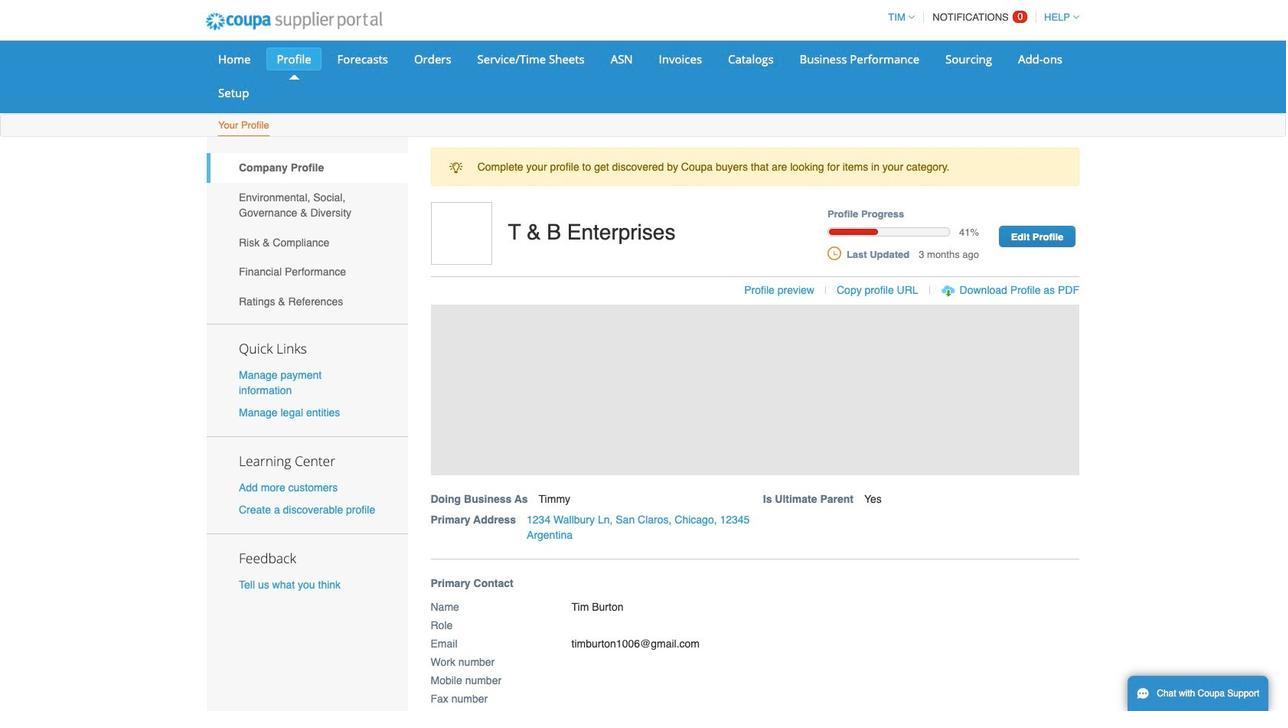 Task type: describe. For each thing, give the bounding box(es) containing it.
background image
[[431, 304, 1080, 475]]

t & b enterprises image
[[431, 202, 492, 265]]



Task type: vqa. For each thing, say whether or not it's contained in the screenshot.
Coupa Supplier Portal image
yes



Task type: locate. For each thing, give the bounding box(es) containing it.
alert
[[431, 148, 1080, 186]]

coupa supplier portal image
[[195, 2, 393, 41]]

navigation
[[882, 2, 1080, 32]]

banner
[[425, 202, 1096, 559]]



